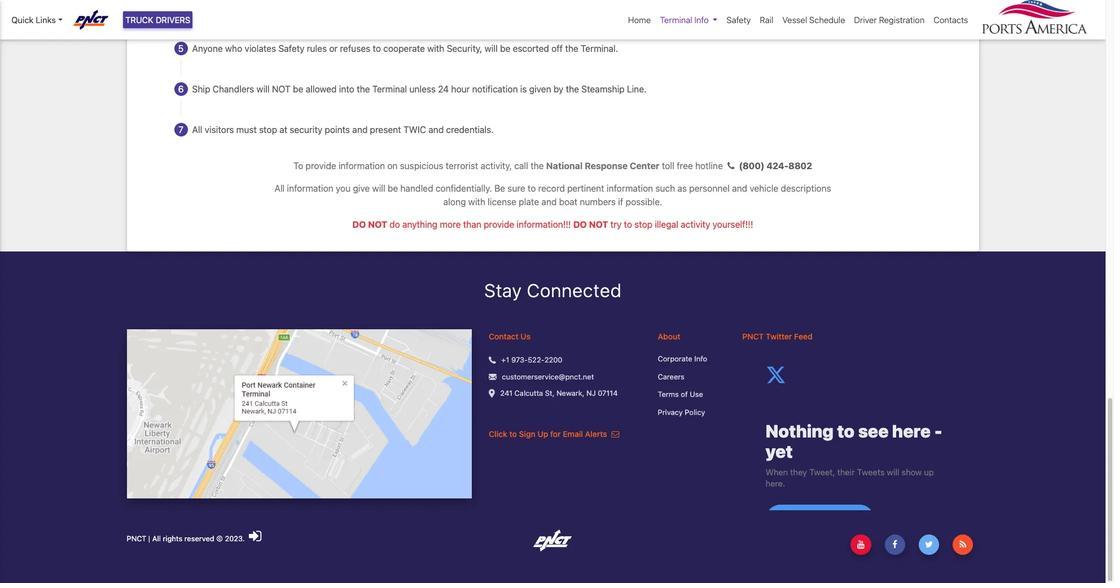 Task type: describe. For each thing, give the bounding box(es) containing it.
be left allowed
[[293, 84, 303, 94]]

1 horizontal spatial not
[[368, 219, 387, 230]]

record
[[538, 183, 565, 193]]

to right 'refuses'
[[373, 43, 381, 53]]

terrorist
[[446, 161, 478, 171]]

are
[[217, 3, 230, 13]]

try
[[610, 219, 622, 230]]

vessel schedule
[[782, 15, 845, 25]]

truck
[[125, 15, 153, 25]]

notification
[[472, 84, 518, 94]]

violates
[[245, 43, 276, 53]]

schedule
[[809, 15, 845, 25]]

+1 973-522-2200
[[501, 356, 562, 365]]

quick links link
[[11, 14, 62, 26]]

anything
[[402, 219, 438, 230]]

0 vertical spatial terminal
[[660, 15, 692, 25]]

do
[[389, 219, 400, 230]]

phone image
[[723, 161, 739, 170]]

8802
[[788, 161, 812, 171]]

0 horizontal spatial with
[[427, 43, 444, 53]]

quick
[[11, 15, 34, 25]]

give
[[353, 183, 370, 193]]

confidentially.
[[436, 183, 492, 193]]

contact
[[489, 332, 519, 342]]

to left sign
[[509, 430, 517, 439]]

security,
[[447, 43, 482, 53]]

email
[[563, 430, 583, 439]]

line.
[[627, 84, 647, 94]]

click
[[489, 430, 507, 439]]

points
[[325, 125, 350, 135]]

and right points
[[352, 125, 368, 135]]

be
[[494, 183, 505, 193]]

off
[[551, 43, 563, 53]]

cooperate
[[383, 43, 425, 53]]

corporate
[[658, 355, 692, 364]]

alerts
[[585, 430, 607, 439]]

terms of use
[[658, 390, 703, 399]]

pnct | all rights reserved © 2023.
[[127, 535, 247, 544]]

(800)
[[739, 161, 765, 171]]

1 do from the left
[[352, 219, 366, 230]]

stay
[[484, 280, 522, 301]]

boat
[[559, 197, 578, 207]]

numbers
[[580, 197, 616, 207]]

terms of use link
[[658, 389, 725, 401]]

present
[[370, 125, 401, 135]]

all for all visitors must stop at security points and present twic and credentials.
[[192, 125, 202, 135]]

allowed
[[306, 84, 337, 94]]

0 horizontal spatial terminal.
[[400, 3, 437, 13]]

2 horizontal spatial will
[[485, 43, 498, 53]]

privacy policy link
[[658, 407, 725, 418]]

quick links
[[11, 15, 56, 25]]

corporate info
[[658, 355, 707, 364]]

by
[[554, 84, 563, 94]]

to right try
[[624, 219, 632, 230]]

newark,
[[557, 389, 584, 398]]

be left shown on the top of page
[[279, 3, 290, 13]]

241 calcutta st, newark, nj 07114
[[500, 389, 618, 398]]

0 horizontal spatial provide
[[306, 161, 336, 171]]

twic are required to be shown for entrance to the terminal.
[[192, 3, 437, 13]]

and down record
[[541, 197, 557, 207]]

security
[[290, 125, 322, 135]]

descriptions
[[781, 183, 831, 193]]

shown
[[292, 3, 319, 13]]

424-
[[767, 161, 788, 171]]

along
[[443, 197, 466, 207]]

contacts link
[[929, 9, 973, 31]]

and down phone icon
[[732, 183, 747, 193]]

nj
[[586, 389, 596, 398]]

calcutta
[[515, 389, 543, 398]]

(800) 424-8802 link
[[723, 161, 812, 171]]

steamship
[[581, 84, 625, 94]]

unless
[[409, 84, 436, 94]]

terminal info
[[660, 15, 709, 25]]

1 horizontal spatial information
[[339, 161, 385, 171]]

chandlers
[[213, 84, 254, 94]]

license
[[488, 197, 516, 207]]

0 horizontal spatial terminal
[[372, 84, 407, 94]]

2 vertical spatial all
[[152, 535, 161, 544]]

stay connected
[[484, 280, 622, 301]]

to right the entrance
[[373, 3, 382, 13]]

973-
[[511, 356, 528, 365]]

you
[[336, 183, 351, 193]]

all visitors must stop at security points and present twic and credentials.
[[192, 125, 494, 135]]

click to sign up for email alerts
[[489, 430, 609, 439]]

careers link
[[658, 372, 725, 383]]

vessel
[[782, 15, 807, 25]]

us
[[521, 332, 531, 342]]

national
[[546, 161, 583, 171]]

0 horizontal spatial twic
[[192, 3, 215, 13]]

registration
[[879, 15, 925, 25]]

1 vertical spatial for
[[550, 430, 561, 439]]

be inside all information you give will be handled confidentially. be sure to record pertinent information such as personnel and vehicle descriptions along with license plate and boat numbers if possible.
[[388, 183, 398, 193]]

reserved
[[184, 535, 214, 544]]

info for corporate info
[[694, 355, 707, 364]]

anyone who violates safety rules or refuses to cooperate with security, will be escorted off the terminal.
[[192, 43, 618, 53]]

hotline
[[695, 161, 723, 171]]

up
[[538, 430, 548, 439]]

personnel
[[689, 183, 730, 193]]

activity,
[[481, 161, 512, 171]]

truck drivers link
[[123, 11, 193, 28]]

who
[[225, 43, 242, 53]]



Task type: vqa. For each thing, say whether or not it's contained in the screenshot.
'PNCT Ready for Future'
no



Task type: locate. For each thing, give the bounding box(es) containing it.
or
[[329, 43, 338, 53]]

pnct left the |
[[127, 535, 146, 544]]

1 horizontal spatial all
[[192, 125, 202, 135]]

ship chandlers will not be allowed into the terminal unless 24 hour notification is given by the steamship line.
[[192, 84, 647, 94]]

0 horizontal spatial information
[[287, 183, 333, 193]]

be left the escorted
[[500, 43, 510, 53]]

for right up
[[550, 430, 561, 439]]

will right give
[[372, 183, 385, 193]]

terminal. up the anyone who violates safety rules or refuses to cooperate with security, will be escorted off the terminal.
[[400, 3, 437, 13]]

to right the required
[[269, 3, 277, 13]]

vessel schedule link
[[778, 9, 850, 31]]

given
[[529, 84, 551, 94]]

drivers
[[156, 15, 190, 25]]

pnct for pnct | all rights reserved © 2023.
[[127, 535, 146, 544]]

privacy policy
[[658, 408, 705, 417]]

provide right to
[[306, 161, 336, 171]]

1 horizontal spatial twic
[[404, 125, 426, 135]]

0 vertical spatial stop
[[259, 125, 277, 135]]

0 vertical spatial terminal.
[[400, 3, 437, 13]]

rail link
[[755, 9, 778, 31]]

0 vertical spatial info
[[694, 15, 709, 25]]

1 horizontal spatial do
[[573, 219, 587, 230]]

activity
[[681, 219, 710, 230]]

terminal right home
[[660, 15, 692, 25]]

of
[[681, 390, 688, 399]]

0 vertical spatial provide
[[306, 161, 336, 171]]

2 info from the top
[[694, 355, 707, 364]]

sign in image
[[249, 529, 262, 544]]

contacts
[[934, 15, 968, 25]]

the right call
[[531, 161, 544, 171]]

1 vertical spatial pnct
[[127, 535, 146, 544]]

2 horizontal spatial not
[[589, 219, 608, 230]]

with inside all information you give will be handled confidentially. be sure to record pertinent information such as personnel and vehicle descriptions along with license plate and boat numbers if possible.
[[468, 197, 485, 207]]

2 horizontal spatial information
[[607, 183, 653, 193]]

safety left the rail
[[727, 15, 751, 25]]

all for all information you give will be handled confidentially. be sure to record pertinent information such as personnel and vehicle descriptions along with license plate and boat numbers if possible.
[[274, 183, 285, 193]]

1 horizontal spatial provide
[[484, 219, 514, 230]]

1 horizontal spatial terminal.
[[581, 43, 618, 53]]

0 vertical spatial pnct
[[742, 332, 764, 342]]

to
[[293, 161, 303, 171]]

links
[[36, 15, 56, 25]]

the
[[384, 3, 397, 13], [565, 43, 578, 53], [357, 84, 370, 94], [566, 84, 579, 94], [531, 161, 544, 171]]

twic left "are"
[[192, 3, 215, 13]]

stop down possible.
[[634, 219, 653, 230]]

do left do at the top left of the page
[[352, 219, 366, 230]]

1 horizontal spatial for
[[550, 430, 561, 439]]

info up careers link
[[694, 355, 707, 364]]

1 info from the top
[[694, 15, 709, 25]]

1 vertical spatial terminal.
[[581, 43, 618, 53]]

safety left rules in the left top of the page
[[278, 43, 305, 53]]

1 horizontal spatial will
[[372, 183, 385, 193]]

illegal
[[655, 219, 678, 230]]

provide down license
[[484, 219, 514, 230]]

information down to
[[287, 183, 333, 193]]

as
[[678, 183, 687, 193]]

home link
[[624, 9, 655, 31]]

0 horizontal spatial stop
[[259, 125, 277, 135]]

info left safety link
[[694, 15, 709, 25]]

1 horizontal spatial terminal
[[660, 15, 692, 25]]

and left credentials.
[[429, 125, 444, 135]]

will
[[485, 43, 498, 53], [257, 84, 270, 94], [372, 183, 385, 193]]

the right by
[[566, 84, 579, 94]]

terminal. up steamship
[[581, 43, 618, 53]]

terminal
[[660, 15, 692, 25], [372, 84, 407, 94]]

hour
[[451, 84, 470, 94]]

and
[[352, 125, 368, 135], [429, 125, 444, 135], [732, 183, 747, 193], [541, 197, 557, 207]]

0 horizontal spatial not
[[272, 84, 291, 94]]

do down boat
[[573, 219, 587, 230]]

not left allowed
[[272, 84, 291, 94]]

into
[[339, 84, 354, 94]]

pnct
[[742, 332, 764, 342], [127, 535, 146, 544]]

pnct for pnct twitter feed
[[742, 332, 764, 342]]

not left do at the top left of the page
[[368, 219, 387, 230]]

+1 973-522-2200 link
[[501, 355, 562, 366]]

to up the plate
[[528, 183, 536, 193]]

2 horizontal spatial all
[[274, 183, 285, 193]]

handled
[[400, 183, 433, 193]]

rules
[[307, 43, 327, 53]]

information up if at right top
[[607, 183, 653, 193]]

call
[[514, 161, 528, 171]]

entrance
[[335, 3, 371, 13]]

1 vertical spatial will
[[257, 84, 270, 94]]

1 horizontal spatial safety
[[727, 15, 751, 25]]

twitter
[[766, 332, 792, 342]]

the right off
[[565, 43, 578, 53]]

0 vertical spatial will
[[485, 43, 498, 53]]

terminal info link
[[655, 9, 722, 31]]

2 do from the left
[[573, 219, 587, 230]]

plate
[[519, 197, 539, 207]]

must
[[236, 125, 257, 135]]

for right shown on the top of page
[[321, 3, 332, 13]]

stop
[[259, 125, 277, 135], [634, 219, 653, 230]]

possible.
[[626, 197, 662, 207]]

1 vertical spatial provide
[[484, 219, 514, 230]]

pertinent
[[567, 183, 604, 193]]

home
[[628, 15, 651, 25]]

terminal left unless
[[372, 84, 407, 94]]

to
[[269, 3, 277, 13], [373, 3, 382, 13], [373, 43, 381, 53], [528, 183, 536, 193], [624, 219, 632, 230], [509, 430, 517, 439]]

suspicious
[[400, 161, 443, 171]]

more
[[440, 219, 461, 230]]

0 vertical spatial all
[[192, 125, 202, 135]]

07114
[[598, 389, 618, 398]]

envelope o image
[[612, 431, 619, 439]]

241 calcutta st, newark, nj 07114 link
[[500, 388, 618, 399]]

safety link
[[722, 9, 755, 31]]

7
[[178, 125, 183, 135]]

ship
[[192, 84, 210, 94]]

all inside all information you give will be handled confidentially. be sure to record pertinent information such as personnel and vehicle descriptions along with license plate and boat numbers if possible.
[[274, 183, 285, 193]]

2023.
[[225, 535, 245, 544]]

0 horizontal spatial for
[[321, 3, 332, 13]]

corporate info link
[[658, 354, 725, 365]]

free
[[677, 161, 693, 171]]

information
[[339, 161, 385, 171], [287, 183, 333, 193], [607, 183, 653, 193]]

do not do anything more than provide information!!! do not try to stop illegal activity yourself!!!
[[352, 219, 753, 230]]

1 vertical spatial all
[[274, 183, 285, 193]]

to inside all information you give will be handled confidentially. be sure to record pertinent information such as personnel and vehicle descriptions along with license plate and boat numbers if possible.
[[528, 183, 536, 193]]

toll
[[662, 161, 674, 171]]

0 horizontal spatial safety
[[278, 43, 305, 53]]

all information you give will be handled confidentially. be sure to record pertinent information such as personnel and vehicle descriptions along with license plate and boat numbers if possible.
[[274, 183, 831, 207]]

credentials.
[[446, 125, 494, 135]]

1 vertical spatial with
[[468, 197, 485, 207]]

the right into
[[357, 84, 370, 94]]

1 vertical spatial terminal
[[372, 84, 407, 94]]

sign
[[519, 430, 536, 439]]

0 vertical spatial twic
[[192, 3, 215, 13]]

vehicle
[[750, 183, 778, 193]]

terms
[[658, 390, 679, 399]]

about
[[658, 332, 680, 342]]

1 vertical spatial info
[[694, 355, 707, 364]]

terminal.
[[400, 3, 437, 13], [581, 43, 618, 53]]

1 vertical spatial twic
[[404, 125, 426, 135]]

information!!!
[[517, 219, 571, 230]]

0 horizontal spatial do
[[352, 219, 366, 230]]

1 horizontal spatial with
[[468, 197, 485, 207]]

driver
[[854, 15, 877, 25]]

connected
[[527, 280, 622, 301]]

(800) 424-8802
[[739, 161, 812, 171]]

stop left "at"
[[259, 125, 277, 135]]

customerservice@pnct.net
[[502, 372, 594, 381]]

be down the on at the top left of page
[[388, 183, 398, 193]]

will right security,
[[485, 43, 498, 53]]

rights
[[163, 535, 182, 544]]

will inside all information you give will be handled confidentially. be sure to record pertinent information such as personnel and vehicle descriptions along with license plate and boat numbers if possible.
[[372, 183, 385, 193]]

with down confidentially.
[[468, 197, 485, 207]]

0 vertical spatial for
[[321, 3, 332, 13]]

feed
[[794, 332, 813, 342]]

0 horizontal spatial all
[[152, 535, 161, 544]]

info for terminal info
[[694, 15, 709, 25]]

safety
[[727, 15, 751, 25], [278, 43, 305, 53]]

pnct left twitter
[[742, 332, 764, 342]]

customerservice@pnct.net link
[[502, 372, 594, 383]]

with left security,
[[427, 43, 444, 53]]

0 vertical spatial safety
[[727, 15, 751, 25]]

0 horizontal spatial will
[[257, 84, 270, 94]]

use
[[690, 390, 703, 399]]

provide
[[306, 161, 336, 171], [484, 219, 514, 230]]

will right chandlers
[[257, 84, 270, 94]]

1 horizontal spatial pnct
[[742, 332, 764, 342]]

24
[[438, 84, 449, 94]]

1 vertical spatial stop
[[634, 219, 653, 230]]

2 vertical spatial will
[[372, 183, 385, 193]]

not left try
[[589, 219, 608, 230]]

careers
[[658, 372, 684, 381]]

1 vertical spatial safety
[[278, 43, 305, 53]]

the right the entrance
[[384, 3, 397, 13]]

1 horizontal spatial stop
[[634, 219, 653, 230]]

twic right present
[[404, 125, 426, 135]]

on
[[387, 161, 398, 171]]

0 vertical spatial with
[[427, 43, 444, 53]]

such
[[656, 183, 675, 193]]

0 horizontal spatial pnct
[[127, 535, 146, 544]]

information up give
[[339, 161, 385, 171]]



